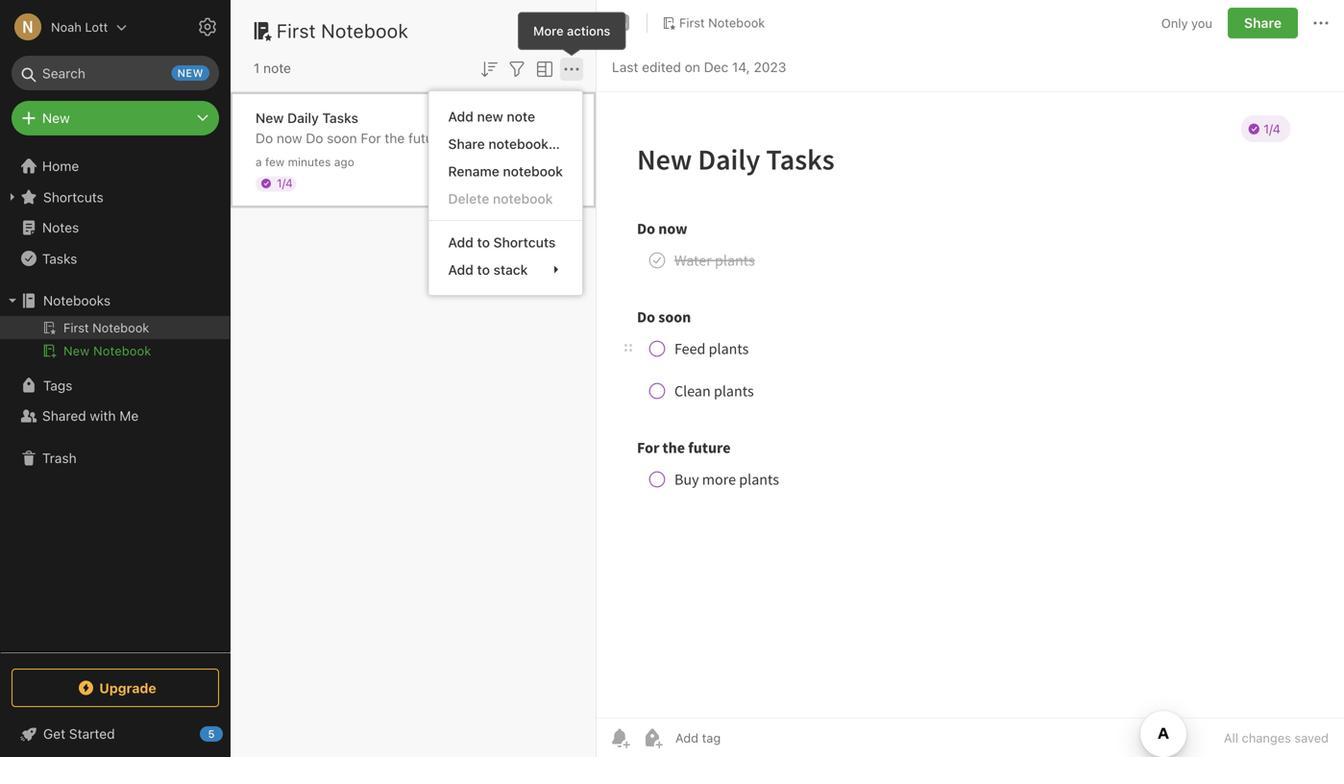 Task type: vqa. For each thing, say whether or not it's contained in the screenshot.
Add filters icon
yes



Task type: locate. For each thing, give the bounding box(es) containing it.
add inside add new note link
[[448, 108, 474, 124]]

1 horizontal spatial new
[[477, 108, 503, 124]]

trash link
[[0, 443, 230, 474]]

2 to from the top
[[477, 262, 490, 278]]

edited
[[642, 59, 681, 75]]

0 horizontal spatial notebook
[[93, 344, 151, 358]]

0 vertical spatial new
[[177, 67, 204, 79]]

new
[[42, 110, 70, 126], [256, 110, 284, 126], [63, 344, 90, 358]]

add inside add to stack link
[[448, 262, 474, 278]]

note right 1
[[263, 60, 291, 76]]

1 to from the top
[[477, 234, 490, 250]]

new inside "popup button"
[[42, 110, 70, 126]]

1 vertical spatial add
[[448, 234, 474, 250]]

add up add to stack
[[448, 234, 474, 250]]

tasks
[[322, 110, 358, 126], [42, 251, 77, 266]]

new down the settings image
[[177, 67, 204, 79]]

share
[[1244, 15, 1282, 31], [448, 136, 485, 152]]

shared with me link
[[0, 401, 230, 431]]

rename
[[448, 163, 500, 179]]

home
[[42, 158, 79, 174]]

new inside button
[[63, 344, 90, 358]]

1 vertical spatial new
[[477, 108, 503, 124]]

0 horizontal spatial first
[[277, 19, 316, 42]]

add new note
[[448, 108, 535, 124]]

1 horizontal spatial share
[[1244, 15, 1282, 31]]

first notebook button
[[655, 10, 772, 37]]

last edited on dec 14, 2023
[[612, 59, 786, 75]]

notebook down rename notebook link
[[493, 191, 553, 206]]

notes
[[42, 220, 79, 235]]

upgrade
[[99, 680, 156, 696]]

1 vertical spatial to
[[477, 262, 490, 278]]

add for add to stack
[[448, 262, 474, 278]]

1 horizontal spatial notebook
[[321, 19, 409, 42]]

1/4
[[277, 176, 293, 190]]

share button
[[1228, 8, 1298, 38]]

delete
[[448, 191, 489, 206]]

notebook inside note window element
[[708, 15, 765, 30]]

1 vertical spatial share
[[448, 136, 485, 152]]

to up add to stack
[[477, 234, 490, 250]]

expand notebooks image
[[5, 293, 20, 308]]

to left stack
[[477, 262, 490, 278]]

2 do from the left
[[306, 130, 323, 146]]

few
[[265, 155, 285, 169]]

add to shortcuts link
[[429, 229, 582, 256]]

share up rename
[[448, 136, 485, 152]]

all
[[1224, 731, 1239, 745]]

1 horizontal spatial more actions field
[[1310, 8, 1333, 38]]

share inside button
[[1244, 15, 1282, 31]]

0 vertical spatial tasks
[[322, 110, 358, 126]]

note window element
[[597, 0, 1344, 757]]

0 horizontal spatial more actions field
[[560, 56, 583, 81]]

notebook for first notebook button
[[708, 15, 765, 30]]

Add filters field
[[505, 56, 529, 81]]

do up a
[[256, 130, 273, 146]]

new up share notebook…
[[477, 108, 503, 124]]

notebook for delete notebook
[[493, 191, 553, 206]]

Search text field
[[25, 56, 206, 90]]

first notebook
[[679, 15, 765, 30], [277, 19, 409, 42]]

1 horizontal spatial do
[[306, 130, 323, 146]]

1 vertical spatial more actions field
[[560, 56, 583, 81]]

to
[[477, 234, 490, 250], [477, 262, 490, 278]]

new up tags
[[63, 344, 90, 358]]

more actions image
[[560, 57, 583, 81]]

1 horizontal spatial first
[[679, 15, 705, 30]]

add to stack
[[448, 262, 528, 278]]

a few minutes ago
[[256, 155, 354, 169]]

0 vertical spatial shortcuts
[[43, 189, 104, 205]]

first notebook inside note list element
[[277, 19, 409, 42]]

notebook inside group
[[93, 344, 151, 358]]

shortcuts
[[43, 189, 104, 205], [494, 234, 556, 250]]

2 horizontal spatial notebook
[[708, 15, 765, 30]]

shortcuts inside 'button'
[[43, 189, 104, 205]]

new button
[[12, 101, 219, 135]]

0 horizontal spatial do
[[256, 130, 273, 146]]

new inside note list element
[[256, 110, 284, 126]]

share notebook…
[[448, 136, 560, 152]]

shortcuts button
[[0, 182, 230, 212]]

0 horizontal spatial first notebook
[[277, 19, 409, 42]]

0 horizontal spatial tasks
[[42, 251, 77, 266]]

1 horizontal spatial shortcuts
[[494, 234, 556, 250]]

rename notebook link
[[429, 157, 582, 185]]

shortcuts up stack
[[494, 234, 556, 250]]

tasks down notes
[[42, 251, 77, 266]]

notebook
[[708, 15, 765, 30], [321, 19, 409, 42], [93, 344, 151, 358]]

0 horizontal spatial new
[[177, 67, 204, 79]]

add down add to shortcuts
[[448, 262, 474, 278]]

tasks button
[[0, 243, 230, 274]]

cell inside tree
[[0, 316, 230, 339]]

0 vertical spatial notebook
[[503, 163, 563, 179]]

0 vertical spatial share
[[1244, 15, 1282, 31]]

for
[[361, 130, 381, 146]]

note up the notebook…
[[507, 108, 535, 124]]

1 vertical spatial shortcuts
[[494, 234, 556, 250]]

daily
[[287, 110, 319, 126]]

notebooks
[[43, 293, 111, 308]]

to for shortcuts
[[477, 234, 490, 250]]

more actions field right share button
[[1310, 8, 1333, 38]]

minutes
[[288, 155, 331, 169]]

first up 1 note
[[277, 19, 316, 42]]

1 note
[[254, 60, 291, 76]]

changes
[[1242, 731, 1291, 745]]

new up 'now'
[[256, 110, 284, 126]]

1 horizontal spatial note
[[507, 108, 535, 124]]

note
[[263, 60, 291, 76], [507, 108, 535, 124]]

more actions field right view options field
[[560, 56, 583, 81]]

3 add from the top
[[448, 262, 474, 278]]

actions
[[567, 24, 611, 38]]

cell
[[0, 316, 230, 339]]

first notebook up the dec
[[679, 15, 765, 30]]

notebook
[[503, 163, 563, 179], [493, 191, 553, 206]]

Add to stack field
[[429, 256, 582, 283]]

2023
[[754, 59, 786, 75]]

add inside add to shortcuts "link"
[[448, 234, 474, 250]]

only you
[[1162, 16, 1213, 30]]

upgrade button
[[12, 669, 219, 707]]

0 horizontal spatial share
[[448, 136, 485, 152]]

new
[[177, 67, 204, 79], [477, 108, 503, 124]]

you
[[1192, 16, 1213, 30]]

do
[[256, 130, 273, 146], [306, 130, 323, 146]]

shared
[[42, 408, 86, 424]]

more actions field inside note list element
[[560, 56, 583, 81]]

new notebook group
[[0, 316, 230, 370]]

0 vertical spatial note
[[263, 60, 291, 76]]

do down new daily tasks on the left of page
[[306, 130, 323, 146]]

first
[[679, 15, 705, 30], [277, 19, 316, 42]]

1 horizontal spatial first notebook
[[679, 15, 765, 30]]

1
[[254, 60, 260, 76]]

tags
[[43, 377, 72, 393]]

new search field
[[25, 56, 209, 90]]

notebook down the notebook…
[[503, 163, 563, 179]]

More actions field
[[1310, 8, 1333, 38], [560, 56, 583, 81]]

first inside first notebook button
[[679, 15, 705, 30]]

add
[[448, 108, 474, 124], [448, 234, 474, 250], [448, 262, 474, 278]]

new for new daily tasks
[[256, 110, 284, 126]]

2 add from the top
[[448, 234, 474, 250]]

1 vertical spatial tasks
[[42, 251, 77, 266]]

1 add from the top
[[448, 108, 474, 124]]

add up share notebook…
[[448, 108, 474, 124]]

tree
[[0, 151, 231, 652]]

Add tag field
[[674, 730, 818, 746]]

get
[[43, 726, 65, 742]]

share inside "link"
[[448, 136, 485, 152]]

0 horizontal spatial shortcuts
[[43, 189, 104, 205]]

to inside add to stack link
[[477, 262, 490, 278]]

share left more actions image
[[1244, 15, 1282, 31]]

1 vertical spatial notebook
[[493, 191, 553, 206]]

first notebook up 1 note
[[277, 19, 409, 42]]

more actions image
[[1310, 12, 1333, 35]]

more actions tooltip
[[518, 12, 626, 57]]

1 do from the left
[[256, 130, 273, 146]]

new up home
[[42, 110, 70, 126]]

0 vertical spatial add
[[448, 108, 474, 124]]

tasks up soon
[[322, 110, 358, 126]]

1 horizontal spatial tasks
[[322, 110, 358, 126]]

to inside add to shortcuts "link"
[[477, 234, 490, 250]]

2 vertical spatial add
[[448, 262, 474, 278]]

1 vertical spatial note
[[507, 108, 535, 124]]

0 vertical spatial to
[[477, 234, 490, 250]]

first up on
[[679, 15, 705, 30]]

tags button
[[0, 370, 230, 401]]

new inside dropdown list 'menu'
[[477, 108, 503, 124]]

shortcuts up notes
[[43, 189, 104, 205]]



Task type: describe. For each thing, give the bounding box(es) containing it.
noah lott
[[51, 20, 108, 34]]

stack
[[494, 262, 528, 278]]

now
[[277, 130, 302, 146]]

expand note image
[[610, 12, 633, 35]]

note inside dropdown list 'menu'
[[507, 108, 535, 124]]

dec
[[704, 59, 729, 75]]

5
[[208, 728, 215, 740]]

notebook for new notebook button
[[93, 344, 151, 358]]

last
[[612, 59, 639, 75]]

lott
[[85, 20, 108, 34]]

started
[[69, 726, 115, 742]]

add to shortcuts
[[448, 234, 556, 250]]

add a reminder image
[[608, 727, 631, 750]]

more actions
[[533, 24, 611, 38]]

new daily tasks
[[256, 110, 358, 126]]

shared with me
[[42, 408, 139, 424]]

delete notebook link
[[429, 185, 582, 212]]

future
[[408, 130, 446, 146]]

with
[[90, 408, 116, 424]]

add tag image
[[641, 727, 664, 750]]

new for new notebook
[[63, 344, 90, 358]]

do now do soon for the future
[[256, 130, 446, 146]]

add new note link
[[429, 103, 582, 130]]

on
[[685, 59, 700, 75]]

Note Editor text field
[[597, 92, 1344, 718]]

click to collapse image
[[223, 722, 238, 745]]

noah
[[51, 20, 82, 34]]

add for add new note
[[448, 108, 474, 124]]

share notebook… link
[[429, 130, 582, 157]]

the
[[385, 130, 405, 146]]

tree containing home
[[0, 151, 231, 652]]

share for share notebook…
[[448, 136, 485, 152]]

saved
[[1295, 731, 1329, 745]]

Help and Learning task checklist field
[[0, 719, 231, 750]]

Sort options field
[[478, 56, 501, 81]]

new notebook button
[[0, 339, 230, 362]]

add filters image
[[505, 57, 529, 81]]

a
[[256, 155, 262, 169]]

new for new
[[42, 110, 70, 126]]

new notebook
[[63, 344, 151, 358]]

first notebook inside button
[[679, 15, 765, 30]]

0 vertical spatial more actions field
[[1310, 8, 1333, 38]]

notebook…
[[489, 136, 560, 152]]

to for stack
[[477, 262, 490, 278]]

all changes saved
[[1224, 731, 1329, 745]]

14,
[[732, 59, 750, 75]]

first inside note list element
[[277, 19, 316, 42]]

new inside search box
[[177, 67, 204, 79]]

dropdown list menu
[[429, 103, 582, 283]]

more
[[533, 24, 564, 38]]

settings image
[[196, 15, 219, 38]]

add to stack link
[[429, 256, 582, 283]]

delete notebook
[[448, 191, 553, 206]]

View options field
[[529, 56, 556, 81]]

only
[[1162, 16, 1188, 30]]

tasks inside button
[[42, 251, 77, 266]]

note list element
[[231, 0, 597, 757]]

notebooks link
[[0, 285, 230, 316]]

rename notebook
[[448, 163, 563, 179]]

add for add to shortcuts
[[448, 234, 474, 250]]

soon
[[327, 130, 357, 146]]

notebook for rename notebook
[[503, 163, 563, 179]]

tasks inside note list element
[[322, 110, 358, 126]]

ago
[[334, 155, 354, 169]]

share for share
[[1244, 15, 1282, 31]]

me
[[119, 408, 139, 424]]

get started
[[43, 726, 115, 742]]

0 horizontal spatial note
[[263, 60, 291, 76]]

trash
[[42, 450, 77, 466]]

notebook inside note list element
[[321, 19, 409, 42]]

notes link
[[0, 212, 230, 243]]

Account field
[[0, 8, 127, 46]]

home link
[[0, 151, 231, 182]]

shortcuts inside "link"
[[494, 234, 556, 250]]



